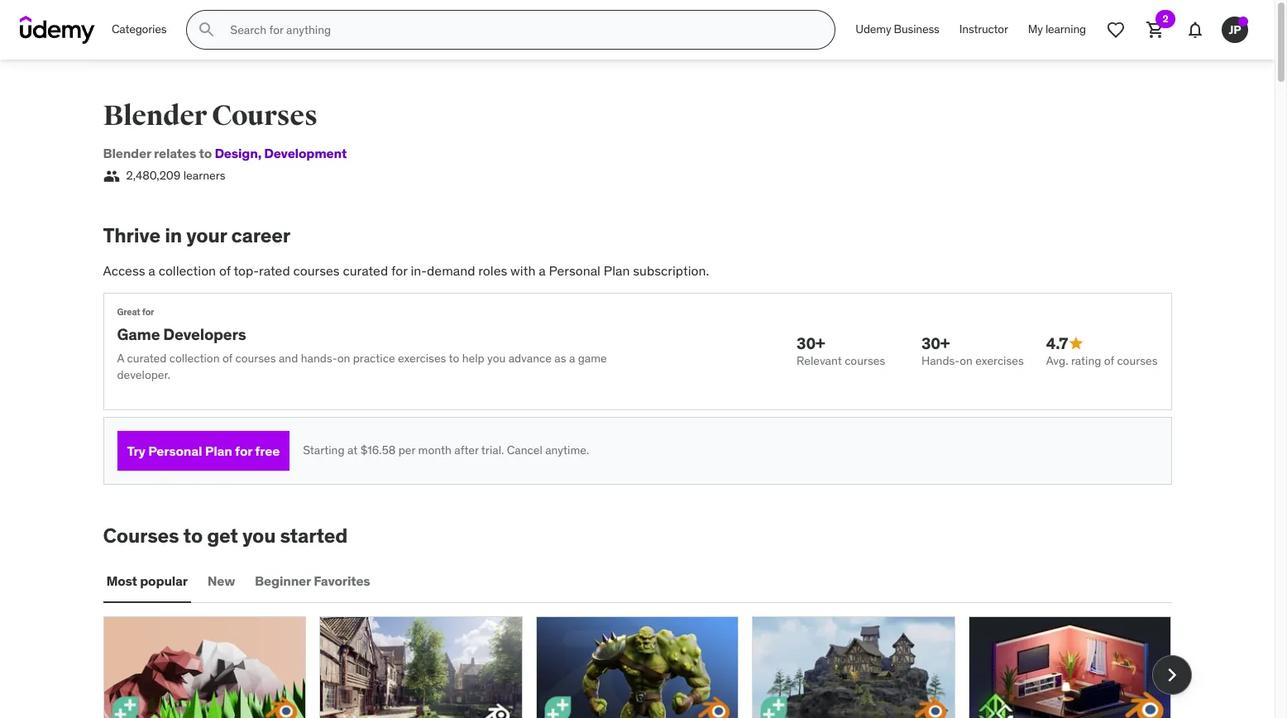 Task type: vqa. For each thing, say whether or not it's contained in the screenshot.
Next
no



Task type: describe. For each thing, give the bounding box(es) containing it.
courses inside 30+ relevant courses
[[845, 353, 885, 368]]

you have alerts image
[[1239, 17, 1248, 26]]

curated inside great for game developers a curated collection of courses and hands-on practice exercises to help you advance as a game developer.
[[127, 351, 167, 366]]

get
[[207, 523, 238, 549]]

new button
[[204, 562, 238, 601]]

of right the rating
[[1104, 353, 1114, 368]]

most popular
[[106, 573, 188, 589]]

courses right rated
[[293, 262, 340, 279]]

great for game developers a curated collection of courses and hands-on practice exercises to help you advance as a game developer.
[[117, 306, 607, 382]]

exercises inside 30+ hands-on exercises
[[976, 353, 1024, 368]]

most popular button
[[103, 562, 191, 601]]

2
[[1163, 12, 1169, 25]]

blender for blender courses
[[103, 98, 207, 133]]

instructor link
[[950, 10, 1018, 50]]

jp link
[[1215, 10, 1255, 50]]

development
[[264, 145, 347, 161]]

of left top-
[[219, 262, 231, 279]]

wishlist image
[[1106, 20, 1126, 40]]

2,480,209
[[126, 168, 181, 183]]

help
[[462, 351, 485, 366]]

your
[[186, 223, 227, 248]]

started
[[280, 523, 348, 549]]

to inside great for game developers a curated collection of courses and hands-on practice exercises to help you advance as a game developer.
[[449, 351, 459, 366]]

in-
[[411, 262, 427, 279]]

relates
[[154, 145, 196, 161]]

and
[[279, 351, 298, 366]]

beginner
[[255, 573, 311, 589]]

try personal plan for free
[[127, 442, 280, 459]]

4.7
[[1046, 333, 1068, 353]]

access a collection of top-rated courses curated for in-demand roles with a personal plan subscription.
[[103, 262, 709, 279]]

30+ relevant courses
[[797, 333, 885, 368]]

thrive
[[103, 223, 161, 248]]

courses to get you started
[[103, 523, 348, 549]]

of inside great for game developers a curated collection of courses and hands-on practice exercises to help you advance as a game developer.
[[222, 351, 233, 366]]

cancel
[[507, 443, 543, 458]]

business
[[894, 22, 940, 37]]

game
[[117, 324, 160, 344]]

blender courses
[[103, 98, 318, 133]]

try personal plan for free link
[[117, 431, 290, 471]]

beginner favorites button
[[252, 562, 374, 601]]

on inside great for game developers a curated collection of courses and hands-on practice exercises to help you advance as a game developer.
[[337, 351, 350, 366]]

my learning
[[1028, 22, 1086, 37]]

small image
[[103, 168, 120, 185]]

1 horizontal spatial curated
[[343, 262, 388, 279]]

as
[[555, 351, 566, 366]]

1 vertical spatial courses
[[103, 523, 179, 549]]

design link
[[215, 145, 258, 161]]

1 horizontal spatial a
[[539, 262, 546, 279]]

collection inside great for game developers a curated collection of courses and hands-on practice exercises to help you advance as a game developer.
[[169, 351, 220, 366]]

2 link
[[1136, 10, 1176, 50]]

0 vertical spatial personal
[[549, 262, 601, 279]]

you inside great for game developers a curated collection of courses and hands-on practice exercises to help you advance as a game developer.
[[487, 351, 506, 366]]

$16.58
[[360, 443, 396, 458]]

anytime.
[[545, 443, 589, 458]]

at
[[347, 443, 358, 458]]

in
[[165, 223, 182, 248]]

shopping cart with 2 items image
[[1146, 20, 1166, 40]]

most
[[106, 573, 137, 589]]

per
[[399, 443, 415, 458]]

blender relates to design development
[[103, 145, 347, 161]]

submit search image
[[197, 20, 217, 40]]

next image
[[1159, 662, 1185, 689]]

1 vertical spatial plan
[[205, 442, 232, 459]]

on inside 30+ hands-on exercises
[[960, 353, 973, 368]]

after
[[455, 443, 479, 458]]

rating
[[1071, 353, 1102, 368]]

instructor
[[960, 22, 1008, 37]]

udemy
[[856, 22, 891, 37]]



Task type: locate. For each thing, give the bounding box(es) containing it.
subscription.
[[633, 262, 709, 279]]

collection
[[159, 262, 216, 279], [169, 351, 220, 366]]

for inside great for game developers a curated collection of courses and hands-on practice exercises to help you advance as a game developer.
[[142, 306, 154, 318]]

0 vertical spatial plan
[[604, 262, 630, 279]]

courses
[[293, 262, 340, 279], [235, 351, 276, 366], [845, 353, 885, 368], [1117, 353, 1158, 368]]

0 horizontal spatial a
[[148, 262, 155, 279]]

you right get
[[242, 523, 276, 549]]

curated up developer.
[[127, 351, 167, 366]]

0 horizontal spatial exercises
[[398, 351, 446, 366]]

try
[[127, 442, 145, 459]]

30+ for 30+ relevant courses
[[797, 333, 825, 353]]

career
[[231, 223, 290, 248]]

developer.
[[117, 367, 171, 382]]

1 horizontal spatial plan
[[604, 262, 630, 279]]

0 horizontal spatial curated
[[127, 351, 167, 366]]

0 horizontal spatial plan
[[205, 442, 232, 459]]

a right 'access'
[[148, 262, 155, 279]]

plan
[[604, 262, 630, 279], [205, 442, 232, 459]]

collection down developers
[[169, 351, 220, 366]]

favorites
[[314, 573, 370, 589]]

a inside great for game developers a curated collection of courses and hands-on practice exercises to help you advance as a game developer.
[[569, 351, 575, 366]]

30+
[[797, 333, 825, 353], [922, 333, 950, 353]]

2 blender from the top
[[103, 145, 151, 161]]

0 vertical spatial collection
[[159, 262, 216, 279]]

curated left in-
[[343, 262, 388, 279]]

1 30+ from the left
[[797, 333, 825, 353]]

1 horizontal spatial on
[[960, 353, 973, 368]]

1 vertical spatial to
[[449, 351, 459, 366]]

to up learners
[[199, 145, 212, 161]]

courses right relevant
[[845, 353, 885, 368]]

udemy image
[[20, 16, 95, 44]]

plan left free
[[205, 442, 232, 459]]

rated
[[259, 262, 290, 279]]

to left get
[[183, 523, 203, 549]]

30+ inside 30+ relevant courses
[[797, 333, 825, 353]]

development link
[[258, 145, 347, 161]]

blender up small icon
[[103, 145, 151, 161]]

small image
[[1068, 335, 1085, 352]]

0 vertical spatial blender
[[103, 98, 207, 133]]

thrive in your career element
[[103, 223, 1172, 485]]

access
[[103, 262, 145, 279]]

a right as
[[569, 351, 575, 366]]

blender
[[103, 98, 207, 133], [103, 145, 151, 161]]

2 horizontal spatial for
[[391, 262, 408, 279]]

30+ hands-on exercises
[[922, 333, 1024, 368]]

exercises right practice
[[398, 351, 446, 366]]

practice
[[353, 351, 395, 366]]

a
[[117, 351, 124, 366]]

game developers link
[[117, 324, 246, 344]]

2 vertical spatial for
[[235, 442, 252, 459]]

a right with
[[539, 262, 546, 279]]

courses up design
[[212, 98, 318, 133]]

my learning link
[[1018, 10, 1096, 50]]

2 horizontal spatial a
[[569, 351, 575, 366]]

courses left and
[[235, 351, 276, 366]]

1 vertical spatial you
[[242, 523, 276, 549]]

jp
[[1229, 22, 1241, 37]]

1 blender from the top
[[103, 98, 207, 133]]

1 vertical spatial personal
[[148, 442, 202, 459]]

notifications image
[[1186, 20, 1205, 40]]

blender for blender relates to design development
[[103, 145, 151, 161]]

for left free
[[235, 442, 252, 459]]

personal
[[549, 262, 601, 279], [148, 442, 202, 459]]

exercises left the avg.
[[976, 353, 1024, 368]]

month
[[418, 443, 452, 458]]

categories button
[[102, 10, 177, 50]]

courses inside great for game developers a curated collection of courses and hands-on practice exercises to help you advance as a game developer.
[[235, 351, 276, 366]]

udemy business
[[856, 22, 940, 37]]

advance
[[509, 351, 552, 366]]

categories
[[112, 22, 167, 37]]

0 horizontal spatial on
[[337, 351, 350, 366]]

courses right the rating
[[1117, 353, 1158, 368]]

free
[[255, 442, 280, 459]]

0 horizontal spatial personal
[[148, 442, 202, 459]]

design
[[215, 145, 258, 161]]

2,480,209 learners
[[126, 168, 225, 183]]

0 vertical spatial to
[[199, 145, 212, 161]]

exercises inside great for game developers a curated collection of courses and hands-on practice exercises to help you advance as a game developer.
[[398, 351, 446, 366]]

popular
[[140, 573, 188, 589]]

1 vertical spatial blender
[[103, 145, 151, 161]]

1 horizontal spatial exercises
[[976, 353, 1024, 368]]

to left help
[[449, 351, 459, 366]]

Search for anything text field
[[227, 16, 815, 44]]

courses up most popular
[[103, 523, 179, 549]]

avg.
[[1046, 353, 1069, 368]]

starting at $16.58 per month after trial. cancel anytime.
[[303, 443, 589, 458]]

personal right with
[[549, 262, 601, 279]]

starting
[[303, 443, 345, 458]]

personal right try
[[148, 442, 202, 459]]

1 horizontal spatial 30+
[[922, 333, 950, 353]]

demand
[[427, 262, 475, 279]]

relevant
[[797, 353, 842, 368]]

to
[[199, 145, 212, 161], [449, 351, 459, 366], [183, 523, 203, 549]]

avg. rating of courses
[[1046, 353, 1158, 368]]

hands-
[[922, 353, 960, 368]]

a
[[148, 262, 155, 279], [539, 262, 546, 279], [569, 351, 575, 366]]

1 horizontal spatial for
[[235, 442, 252, 459]]

0 horizontal spatial you
[[242, 523, 276, 549]]

roles
[[478, 262, 507, 279]]

collection down thrive in your career
[[159, 262, 216, 279]]

1 vertical spatial for
[[142, 306, 154, 318]]

top-
[[234, 262, 259, 279]]

my
[[1028, 22, 1043, 37]]

trial.
[[481, 443, 504, 458]]

plan left subscription.
[[604, 262, 630, 279]]

for right the great
[[142, 306, 154, 318]]

1 horizontal spatial you
[[487, 351, 506, 366]]

curated
[[343, 262, 388, 279], [127, 351, 167, 366]]

hands-
[[301, 351, 337, 366]]

for
[[391, 262, 408, 279], [142, 306, 154, 318], [235, 442, 252, 459]]

2 vertical spatial to
[[183, 523, 203, 549]]

of
[[219, 262, 231, 279], [222, 351, 233, 366], [1104, 353, 1114, 368]]

30+ inside 30+ hands-on exercises
[[922, 333, 950, 353]]

learners
[[183, 168, 225, 183]]

2 30+ from the left
[[922, 333, 950, 353]]

0 vertical spatial curated
[[343, 262, 388, 279]]

of down developers
[[222, 351, 233, 366]]

on
[[337, 351, 350, 366], [960, 353, 973, 368]]

blender up relates
[[103, 98, 207, 133]]

0 vertical spatial courses
[[212, 98, 318, 133]]

0 vertical spatial you
[[487, 351, 506, 366]]

udemy business link
[[846, 10, 950, 50]]

0 vertical spatial for
[[391, 262, 408, 279]]

0 horizontal spatial courses
[[103, 523, 179, 549]]

with
[[511, 262, 536, 279]]

beginner favorites
[[255, 573, 370, 589]]

developers
[[163, 324, 246, 344]]

great
[[117, 306, 140, 318]]

0 horizontal spatial 30+
[[797, 333, 825, 353]]

learning
[[1046, 22, 1086, 37]]

you right help
[[487, 351, 506, 366]]

you
[[487, 351, 506, 366], [242, 523, 276, 549]]

for left in-
[[391, 262, 408, 279]]

new
[[208, 573, 235, 589]]

thrive in your career
[[103, 223, 290, 248]]

courses
[[212, 98, 318, 133], [103, 523, 179, 549]]

1 vertical spatial curated
[[127, 351, 167, 366]]

1 horizontal spatial personal
[[549, 262, 601, 279]]

game
[[578, 351, 607, 366]]

1 horizontal spatial courses
[[212, 98, 318, 133]]

exercises
[[398, 351, 446, 366], [976, 353, 1024, 368]]

0 horizontal spatial for
[[142, 306, 154, 318]]

1 vertical spatial collection
[[169, 351, 220, 366]]

carousel element
[[103, 616, 1192, 718]]

30+ for 30+ hands-on exercises
[[922, 333, 950, 353]]



